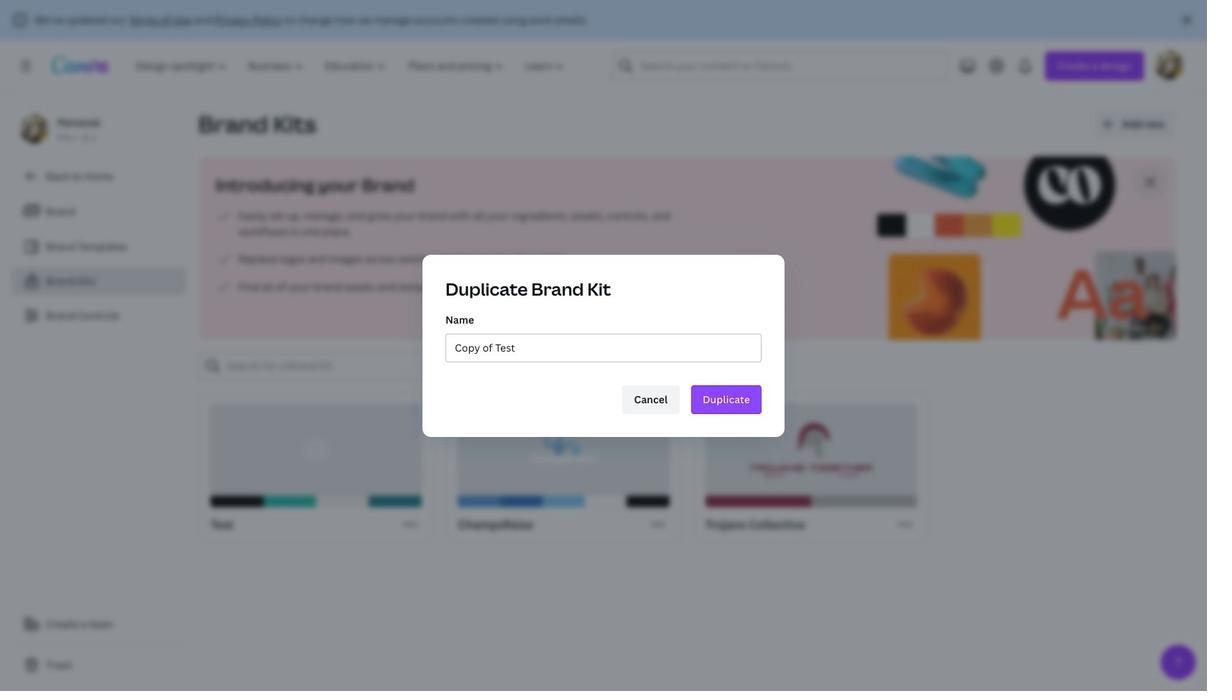 Task type: locate. For each thing, give the bounding box(es) containing it.
champsraise logo image
[[499, 414, 629, 487]]

Search for a Brand Kit search field
[[227, 353, 465, 380]]

list
[[11, 197, 187, 331], [216, 208, 675, 296]]

0 horizontal spatial list
[[11, 197, 187, 331]]

Name your Brand Kit text field
[[455, 334, 752, 362]]

None search field
[[612, 52, 948, 80]]



Task type: describe. For each thing, give the bounding box(es) containing it.
top level navigation element
[[126, 52, 577, 80]]

trojans collective logo image
[[743, 414, 878, 487]]

1 horizontal spatial list
[[216, 208, 675, 296]]



Task type: vqa. For each thing, say whether or not it's contained in the screenshot.
the graphics
no



